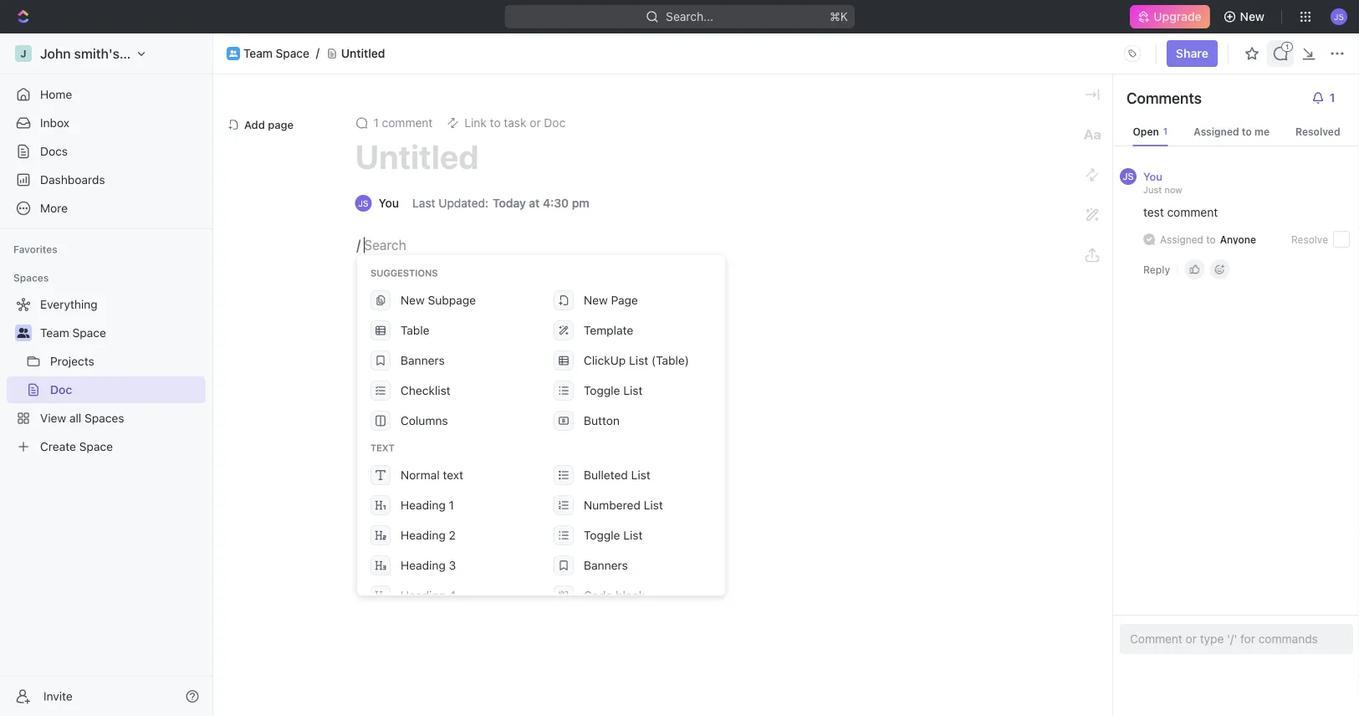 Task type: describe. For each thing, give the bounding box(es) containing it.
upgrade link
[[1131, 5, 1211, 28]]

test
[[1144, 205, 1165, 219]]

bulleted
[[584, 468, 628, 482]]

1 toggle list from the top
[[584, 384, 643, 398]]

1 horizontal spatial 1
[[449, 498, 454, 512]]

template
[[584, 323, 634, 337]]

last
[[413, 196, 436, 210]]

search...
[[666, 10, 714, 23]]

resolved
[[1296, 126, 1341, 137]]

to for assigned to me
[[1243, 126, 1253, 137]]

inbox link
[[7, 110, 206, 136]]

suggestions
[[371, 268, 438, 279]]

user group image
[[17, 328, 30, 338]]

at
[[529, 196, 540, 210]]

spaces
[[13, 272, 49, 284]]

add
[[244, 118, 265, 131]]

1 comment
[[374, 116, 433, 130]]

text
[[371, 443, 395, 454]]

heading 2
[[401, 528, 456, 542]]

assigned to me
[[1194, 126, 1270, 137]]

heading 4
[[401, 589, 456, 603]]

button
[[584, 414, 620, 428]]

favorites button
[[7, 239, 64, 259]]

last updated: today at 4:30 pm
[[413, 196, 590, 210]]

docs link
[[7, 138, 206, 165]]

new subpage
[[401, 293, 476, 307]]

comment for test comment
[[1168, 205, 1219, 219]]

assigned for assigned to
[[1161, 233, 1204, 245]]

normal text
[[401, 468, 464, 482]]

new button
[[1217, 3, 1275, 30]]

inbox
[[40, 116, 69, 130]]

block
[[616, 589, 645, 603]]

team space for user group icon
[[244, 47, 310, 60]]

page
[[611, 293, 638, 307]]

test comment
[[1144, 205, 1219, 219]]

bulleted list
[[584, 468, 651, 482]]

team space link for user group image
[[40, 320, 203, 346]]

⌘k
[[830, 10, 848, 23]]

heading for heading 4
[[401, 589, 446, 603]]

team space for user group image
[[40, 326, 106, 340]]

assigned to
[[1161, 233, 1217, 245]]

comment for 1 comment
[[382, 116, 433, 130]]

space for user group icon
[[276, 47, 310, 60]]

share
[[1177, 46, 1209, 60]]

1 toggle from the top
[[584, 384, 621, 398]]

resolve
[[1292, 233, 1329, 245]]

table
[[401, 323, 430, 337]]

0 horizontal spatial 1
[[374, 116, 379, 130]]

list up the numbered list
[[632, 468, 651, 482]]

clickup
[[584, 354, 626, 367]]

0 vertical spatial banners
[[401, 354, 445, 367]]

code block
[[584, 589, 645, 603]]

new for new subpage
[[401, 293, 425, 307]]

now
[[1165, 184, 1183, 195]]

team for user group icon
[[244, 47, 273, 60]]

user group image
[[229, 50, 238, 57]]

space for user group image
[[72, 326, 106, 340]]

comments
[[1127, 89, 1202, 107]]

heading for heading 2
[[401, 528, 446, 542]]

team for user group image
[[40, 326, 69, 340]]

page
[[268, 118, 294, 131]]

/
[[357, 237, 361, 253]]

me
[[1255, 126, 1270, 137]]

columns
[[401, 414, 448, 428]]

you just now
[[1144, 170, 1183, 195]]

just
[[1144, 184, 1163, 195]]

3
[[449, 559, 456, 572]]

list right the numbered
[[644, 498, 663, 512]]



Task type: locate. For each thing, give the bounding box(es) containing it.
add page
[[244, 118, 294, 131]]

home link
[[7, 81, 206, 108]]

numbered list
[[584, 498, 663, 512]]

comment
[[382, 116, 433, 130], [1168, 205, 1219, 219]]

today
[[493, 196, 526, 210]]

list
[[629, 354, 649, 367], [624, 384, 643, 398], [632, 468, 651, 482], [644, 498, 663, 512], [624, 528, 643, 542]]

team space link
[[244, 47, 310, 61], [40, 320, 203, 346]]

4
[[449, 589, 456, 603]]

(table)
[[652, 354, 690, 367]]

to left me at the right
[[1243, 126, 1253, 137]]

1 horizontal spatial new
[[584, 293, 608, 307]]

0 vertical spatial 1
[[374, 116, 379, 130]]

1 horizontal spatial comment
[[1168, 205, 1219, 219]]

heading left 3
[[401, 559, 446, 572]]

comment up 'last'
[[382, 116, 433, 130]]

js
[[1123, 171, 1134, 182]]

4:30
[[543, 196, 569, 210]]

2 heading from the top
[[401, 528, 446, 542]]

heading
[[401, 498, 446, 512], [401, 528, 446, 542], [401, 559, 446, 572], [401, 589, 446, 603]]

team space inside sidebar navigation
[[40, 326, 106, 340]]

banners up code
[[584, 559, 628, 572]]

new for new
[[1241, 10, 1265, 23]]

list left (table)
[[629, 354, 649, 367]]

1 horizontal spatial team
[[244, 47, 273, 60]]

0 vertical spatial untitled
[[341, 47, 385, 60]]

new left 'page'
[[584, 293, 608, 307]]

new right upgrade on the right top
[[1241, 10, 1265, 23]]

to down test comment
[[1207, 233, 1217, 245]]

assigned for assigned to me
[[1194, 126, 1240, 137]]

team inside sidebar navigation
[[40, 326, 69, 340]]

0 vertical spatial team space link
[[244, 47, 310, 61]]

heading left the 4
[[401, 589, 446, 603]]

dashboards link
[[7, 167, 206, 193]]

team space
[[244, 47, 310, 60], [40, 326, 106, 340]]

banners up checklist
[[401, 354, 445, 367]]

comment up assigned to
[[1168, 205, 1219, 219]]

2 toggle from the top
[[584, 528, 621, 542]]

dashboards
[[40, 173, 105, 187]]

toggle down the numbered
[[584, 528, 621, 542]]

upgrade
[[1154, 10, 1202, 23]]

0 vertical spatial team space
[[244, 47, 310, 60]]

heading 1
[[401, 498, 454, 512]]

subpage
[[428, 293, 476, 307]]

1 horizontal spatial banners
[[584, 559, 628, 572]]

0 vertical spatial assigned
[[1194, 126, 1240, 137]]

1 vertical spatial space
[[72, 326, 106, 340]]

0 horizontal spatial team space link
[[40, 320, 203, 346]]

0 horizontal spatial space
[[72, 326, 106, 340]]

assigned
[[1194, 126, 1240, 137], [1161, 233, 1204, 245]]

0 vertical spatial team
[[244, 47, 273, 60]]

pm
[[572, 196, 590, 210]]

heading down normal
[[401, 498, 446, 512]]

0 horizontal spatial team space
[[40, 326, 106, 340]]

1 vertical spatial toggle
[[584, 528, 621, 542]]

heading 3
[[401, 559, 456, 572]]

space inside sidebar navigation
[[72, 326, 106, 340]]

code
[[584, 589, 613, 603]]

1 horizontal spatial team space link
[[244, 47, 310, 61]]

toggle
[[584, 384, 621, 398], [584, 528, 621, 542]]

team right user group image
[[40, 326, 69, 340]]

1 vertical spatial 1
[[449, 498, 454, 512]]

0 vertical spatial comment
[[382, 116, 433, 130]]

1 horizontal spatial team space
[[244, 47, 310, 60]]

new
[[1241, 10, 1265, 23], [401, 293, 425, 307], [584, 293, 608, 307]]

toggle list down clickup on the left of page
[[584, 384, 643, 398]]

space right user group icon
[[276, 47, 310, 60]]

0 horizontal spatial comment
[[382, 116, 433, 130]]

0 vertical spatial to
[[1243, 126, 1253, 137]]

space right user group image
[[72, 326, 106, 340]]

1 heading from the top
[[401, 498, 446, 512]]

heading for heading 3
[[401, 559, 446, 572]]

new down suggestions
[[401, 293, 425, 307]]

you
[[1144, 170, 1163, 182]]

toggle up button on the bottom of page
[[584, 384, 621, 398]]

list down the numbered list
[[624, 528, 643, 542]]

team space right user group image
[[40, 326, 106, 340]]

sidebar navigation
[[0, 33, 213, 716]]

home
[[40, 87, 72, 101]]

banners
[[401, 354, 445, 367], [584, 559, 628, 572]]

team
[[244, 47, 273, 60], [40, 326, 69, 340]]

reply
[[1144, 264, 1171, 275]]

invite
[[44, 690, 73, 703]]

1 horizontal spatial space
[[276, 47, 310, 60]]

checklist
[[401, 384, 451, 398]]

0 horizontal spatial team
[[40, 326, 69, 340]]

1 vertical spatial team
[[40, 326, 69, 340]]

1 vertical spatial untitled
[[355, 137, 479, 176]]

2 horizontal spatial new
[[1241, 10, 1265, 23]]

0 vertical spatial space
[[276, 47, 310, 60]]

updated:
[[439, 196, 489, 210]]

1 vertical spatial team space link
[[40, 320, 203, 346]]

to for assigned to
[[1207, 233, 1217, 245]]

0 horizontal spatial banners
[[401, 354, 445, 367]]

1 vertical spatial banners
[[584, 559, 628, 572]]

toggle list
[[584, 384, 643, 398], [584, 528, 643, 542]]

docs
[[40, 144, 68, 158]]

2
[[449, 528, 456, 542]]

0 horizontal spatial to
[[1207, 233, 1217, 245]]

space
[[276, 47, 310, 60], [72, 326, 106, 340]]

heading for heading 1
[[401, 498, 446, 512]]

1 vertical spatial comment
[[1168, 205, 1219, 219]]

1 horizontal spatial to
[[1243, 126, 1253, 137]]

untitled up 1 comment
[[341, 47, 385, 60]]

assigned down test comment
[[1161, 233, 1204, 245]]

to
[[1243, 126, 1253, 137], [1207, 233, 1217, 245]]

numbered
[[584, 498, 641, 512]]

0 vertical spatial toggle
[[584, 384, 621, 398]]

untitled down 1 comment
[[355, 137, 479, 176]]

0 vertical spatial toggle list
[[584, 384, 643, 398]]

4 heading from the top
[[401, 589, 446, 603]]

assigned left me at the right
[[1194, 126, 1240, 137]]

team space right user group icon
[[244, 47, 310, 60]]

team space link for user group icon
[[244, 47, 310, 61]]

1 vertical spatial toggle list
[[584, 528, 643, 542]]

heading left 2
[[401, 528, 446, 542]]

open
[[1134, 126, 1160, 137]]

team right user group icon
[[244, 47, 273, 60]]

new page
[[584, 293, 638, 307]]

text
[[443, 468, 464, 482]]

toggle list down the numbered
[[584, 528, 643, 542]]

new for new page
[[584, 293, 608, 307]]

normal
[[401, 468, 440, 482]]

2 toggle list from the top
[[584, 528, 643, 542]]

1 vertical spatial to
[[1207, 233, 1217, 245]]

3 heading from the top
[[401, 559, 446, 572]]

0 horizontal spatial new
[[401, 293, 425, 307]]

favorites
[[13, 244, 58, 255]]

1 vertical spatial team space
[[40, 326, 106, 340]]

new inside button
[[1241, 10, 1265, 23]]

clickup list (table)
[[584, 354, 690, 367]]

untitled
[[341, 47, 385, 60], [355, 137, 479, 176]]

list down clickup list (table)
[[624, 384, 643, 398]]

1 vertical spatial assigned
[[1161, 233, 1204, 245]]

1
[[374, 116, 379, 130], [449, 498, 454, 512]]



Task type: vqa. For each thing, say whether or not it's contained in the screenshot.
G, , element
no



